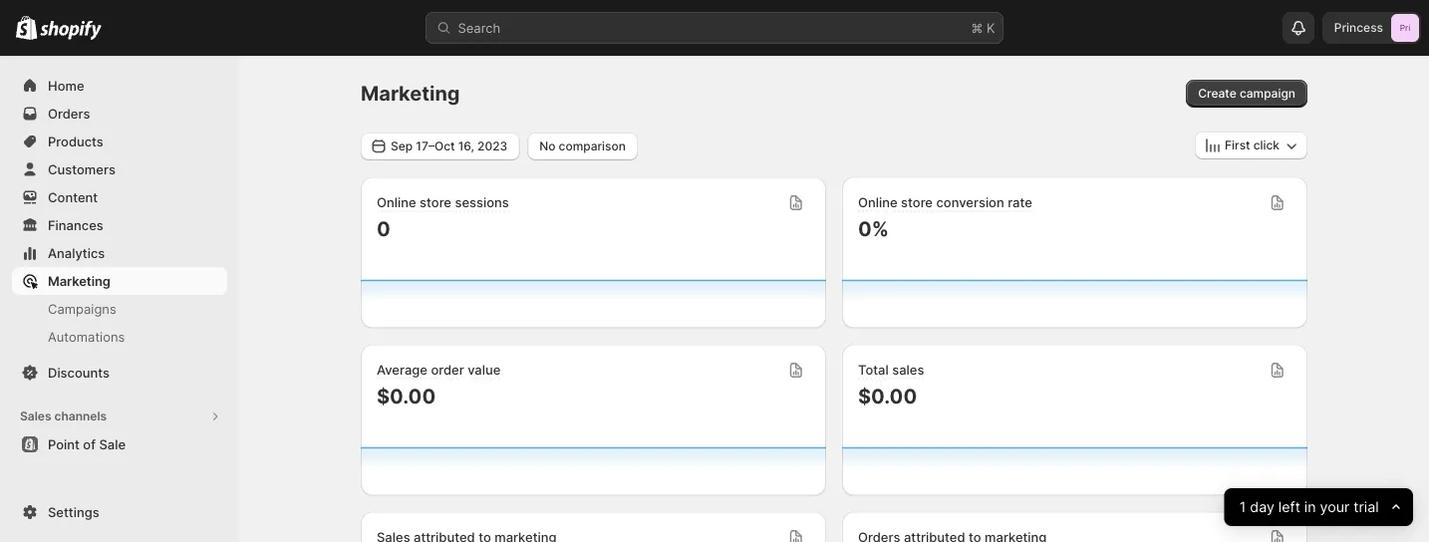Task type: locate. For each thing, give the bounding box(es) containing it.
1 online from the left
[[377, 195, 416, 210]]

finances
[[48, 217, 103, 233]]

1 horizontal spatial $0.00
[[858, 384, 917, 408]]

$0.00 down the total sales
[[858, 384, 917, 408]]

2 online from the left
[[858, 195, 898, 210]]

marketing
[[361, 81, 460, 106], [48, 273, 111, 289]]

campaigns
[[48, 301, 116, 316]]

store for 0%
[[901, 195, 933, 210]]

shopify image
[[16, 16, 37, 40], [40, 20, 102, 40]]

1 day left in your trial button
[[1225, 488, 1413, 526]]

0 horizontal spatial $0.00
[[377, 384, 436, 408]]

store for 0
[[420, 195, 452, 210]]

0 horizontal spatial shopify image
[[16, 16, 37, 40]]

customers link
[[12, 155, 227, 183]]

automations link
[[12, 323, 227, 351]]

orders link
[[12, 100, 227, 128]]

online
[[377, 195, 416, 210], [858, 195, 898, 210]]

marketing link
[[12, 267, 227, 295]]

online up "0%"
[[858, 195, 898, 210]]

2023
[[477, 139, 508, 153]]

marketing down analytics at the left top of page
[[48, 273, 111, 289]]

1
[[1240, 499, 1246, 516]]

average
[[377, 362, 428, 378]]

home
[[48, 78, 84, 93]]

online up 0
[[377, 195, 416, 210]]

orders
[[48, 106, 90, 121]]

create campaign
[[1198, 86, 1296, 101]]

1 horizontal spatial online
[[858, 195, 898, 210]]

create campaign button
[[1186, 80, 1308, 108]]

customers
[[48, 161, 116, 177]]

analytics
[[48, 245, 105, 261]]

total sales
[[858, 362, 924, 378]]

content
[[48, 189, 98, 205]]

1 $0.00 from the left
[[377, 384, 436, 408]]

0 horizontal spatial online
[[377, 195, 416, 210]]

first click button
[[1195, 132, 1308, 159]]

day
[[1250, 499, 1275, 516]]

order
[[431, 362, 464, 378]]

k
[[987, 20, 995, 35]]

average order value
[[377, 362, 501, 378]]

online store sessions
[[377, 195, 509, 210]]

sales
[[892, 362, 924, 378]]

princess
[[1334, 20, 1383, 35]]

store left the conversion
[[901, 195, 933, 210]]

1 vertical spatial marketing
[[48, 273, 111, 289]]

no comparison button
[[528, 132, 638, 160]]

1 horizontal spatial store
[[901, 195, 933, 210]]

1 horizontal spatial marketing
[[361, 81, 460, 106]]

2 $0.00 from the left
[[858, 384, 917, 408]]

0 horizontal spatial store
[[420, 195, 452, 210]]

0%
[[858, 216, 889, 241]]

point of sale
[[48, 437, 126, 452]]

conversion
[[936, 195, 1004, 210]]

sales
[[20, 409, 51, 424]]

⌘ k
[[971, 20, 995, 35]]

⌘
[[971, 20, 983, 35]]

$0.00 down "average"
[[377, 384, 436, 408]]

1 store from the left
[[420, 195, 452, 210]]

0
[[377, 216, 390, 241]]

2 store from the left
[[901, 195, 933, 210]]

value
[[468, 362, 501, 378]]

in
[[1305, 499, 1316, 516]]

sale
[[99, 437, 126, 452]]

marketing up sep
[[361, 81, 460, 106]]

store
[[420, 195, 452, 210], [901, 195, 933, 210]]

home link
[[12, 72, 227, 100]]

online store conversion rate
[[858, 195, 1032, 210]]

0 horizontal spatial marketing
[[48, 273, 111, 289]]

$0.00
[[377, 384, 436, 408], [858, 384, 917, 408]]

store left sessions
[[420, 195, 452, 210]]

channels
[[54, 409, 107, 424]]

settings
[[48, 504, 99, 520]]

first click
[[1225, 138, 1280, 152]]

products link
[[12, 128, 227, 155]]

sales channels
[[20, 409, 107, 424]]

$0.00 for average
[[377, 384, 436, 408]]



Task type: vqa. For each thing, say whether or not it's contained in the screenshot.
Sessions by location Oct 30, 2023 Cell
no



Task type: describe. For each thing, give the bounding box(es) containing it.
sep 17–oct 16, 2023
[[391, 139, 508, 153]]

content link
[[12, 183, 227, 211]]

comparison
[[559, 139, 626, 153]]

point of sale link
[[12, 431, 227, 458]]

search
[[458, 20, 501, 35]]

no comparison
[[539, 139, 626, 153]]

discounts
[[48, 365, 110, 380]]

point of sale button
[[0, 431, 239, 458]]

analytics link
[[12, 239, 227, 267]]

0 vertical spatial marketing
[[361, 81, 460, 106]]

trial
[[1354, 499, 1379, 516]]

17–oct
[[416, 139, 455, 153]]

sales channels button
[[12, 403, 227, 431]]

click
[[1254, 138, 1280, 152]]

1 horizontal spatial shopify image
[[40, 20, 102, 40]]

left
[[1279, 499, 1301, 516]]

discounts link
[[12, 359, 227, 387]]

16,
[[458, 139, 474, 153]]

campaign
[[1240, 86, 1296, 101]]

$0.00 for total
[[858, 384, 917, 408]]

campaigns link
[[12, 295, 227, 323]]

finances link
[[12, 211, 227, 239]]

rate
[[1008, 195, 1032, 210]]

of
[[83, 437, 96, 452]]

sessions
[[455, 195, 509, 210]]

princess image
[[1391, 14, 1419, 42]]

sep 17–oct 16, 2023 button
[[361, 132, 520, 160]]

online for 0%
[[858, 195, 898, 210]]

1 day left in your trial
[[1240, 499, 1379, 516]]

settings link
[[12, 498, 227, 526]]

first
[[1225, 138, 1250, 152]]

automations
[[48, 329, 125, 344]]

total
[[858, 362, 889, 378]]

no
[[539, 139, 556, 153]]

point
[[48, 437, 80, 452]]

products
[[48, 134, 103, 149]]

online for 0
[[377, 195, 416, 210]]

sep
[[391, 139, 413, 153]]

your
[[1320, 499, 1350, 516]]

create
[[1198, 86, 1237, 101]]



